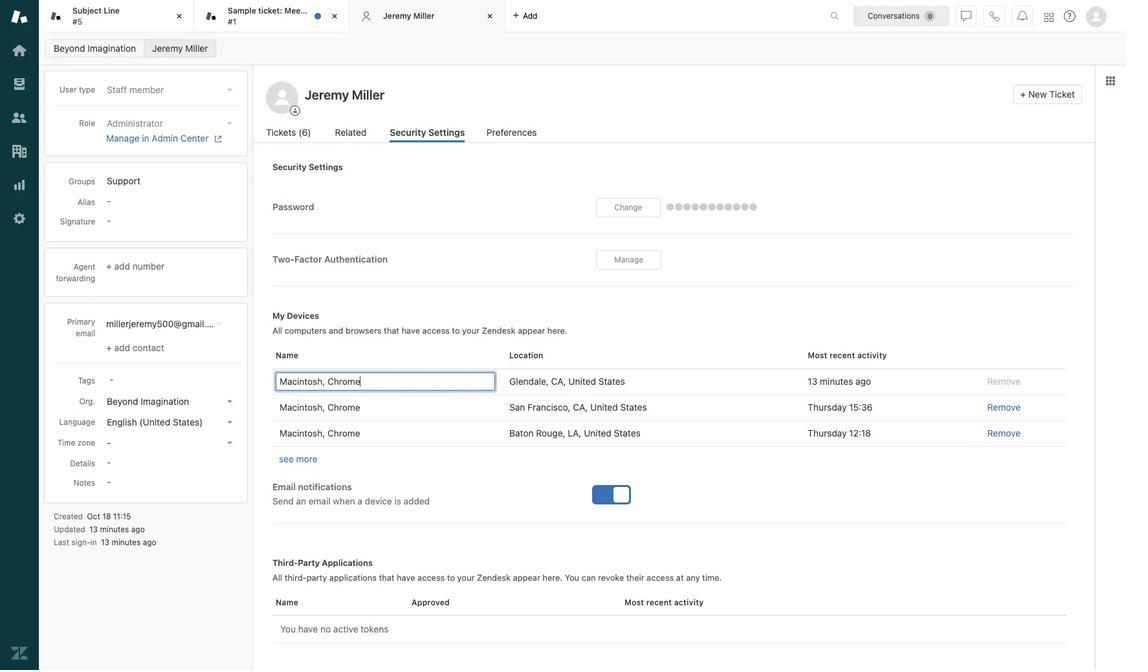 Task type: locate. For each thing, give the bounding box(es) containing it.
conversations button
[[854, 6, 949, 26]]

0 horizontal spatial close image
[[173, 10, 186, 23]]

close image
[[328, 10, 341, 23]]

0 horizontal spatial 13
[[89, 525, 98, 535]]

beyond up english
[[107, 396, 138, 407]]

1 horizontal spatial in
[[142, 133, 149, 144]]

2 arrow down image from the top
[[227, 401, 232, 403]]

activity for all computers and browsers that have access to your zendesk appear here.
[[857, 351, 887, 361]]

+
[[1020, 89, 1026, 100], [106, 261, 112, 272], [106, 342, 112, 353]]

13 minutes ago
[[808, 376, 871, 387]]

0 horizontal spatial imagination
[[88, 43, 136, 54]]

appear
[[518, 326, 545, 336], [513, 572, 540, 583]]

+ left contact
[[106, 342, 112, 353]]

two-
[[272, 254, 294, 265]]

meet
[[284, 6, 304, 16]]

united for la,
[[584, 428, 611, 439]]

add left number
[[114, 261, 130, 272]]

thursday for thursday 15:36
[[808, 402, 847, 413]]

0 horizontal spatial activity
[[674, 598, 704, 607]]

arrow down image inside staff member button
[[227, 89, 232, 91]]

zendesk inside my devices all computers and browsers that have access to your zendesk appear here.
[[482, 326, 516, 336]]

updated
[[54, 525, 85, 535]]

you left no
[[280, 624, 296, 635]]

jeremy miller inside tab
[[383, 11, 435, 21]]

0 vertical spatial have
[[402, 326, 420, 336]]

add
[[523, 11, 537, 20], [114, 261, 130, 272], [114, 342, 130, 353]]

add for add contact
[[114, 342, 130, 353]]

name down third-
[[276, 598, 298, 607]]

2 tab from the left
[[194, 0, 349, 32]]

1 horizontal spatial jeremy
[[383, 11, 411, 21]]

have up approved
[[397, 572, 415, 583]]

0 horizontal spatial jeremy miller
[[152, 43, 208, 54]]

1 vertical spatial jeremy
[[152, 43, 183, 54]]

13 down oct
[[89, 525, 98, 535]]

united for ca,
[[590, 402, 618, 413]]

0 vertical spatial zendesk
[[482, 326, 516, 336]]

13 up thursday 15:36
[[808, 376, 817, 387]]

0 vertical spatial remove link
[[987, 402, 1021, 413]]

0 vertical spatial to
[[452, 326, 460, 336]]

0 vertical spatial arrow down image
[[227, 89, 232, 91]]

beyond imagination inside beyond imagination button
[[107, 396, 189, 407]]

+ left new
[[1020, 89, 1026, 100]]

add left contact
[[114, 342, 130, 353]]

2 vertical spatial add
[[114, 342, 130, 353]]

alias
[[78, 197, 95, 207]]

1 vertical spatial 13
[[89, 525, 98, 535]]

0 horizontal spatial jeremy
[[152, 43, 183, 54]]

administrator button
[[103, 115, 238, 133]]

more
[[296, 453, 318, 464]]

arrow down image
[[227, 89, 232, 91], [227, 401, 232, 403], [227, 421, 232, 424]]

ca, up baton rouge, la, united states
[[573, 402, 588, 413]]

add button
[[505, 0, 545, 32]]

my
[[272, 311, 285, 321]]

None text field
[[276, 373, 495, 391], [276, 399, 495, 417], [276, 425, 495, 443], [276, 373, 495, 391], [276, 399, 495, 417], [276, 425, 495, 443]]

beyond inside "secondary" element
[[54, 43, 85, 54]]

1 horizontal spatial 13
[[101, 538, 109, 547]]

all down my
[[272, 326, 282, 336]]

0 vertical spatial security
[[390, 127, 426, 138]]

0 vertical spatial all
[[272, 326, 282, 336]]

1 vertical spatial imagination
[[141, 396, 189, 407]]

0 vertical spatial ca,
[[551, 376, 566, 387]]

1 vertical spatial ago
[[131, 525, 145, 535]]

most down their
[[624, 598, 644, 607]]

customers image
[[11, 109, 28, 126]]

+ new ticket
[[1020, 89, 1075, 100]]

13 right sign-
[[101, 538, 109, 547]]

here. up glendale, ca, united states
[[547, 326, 567, 336]]

miller inside jeremy miller link
[[185, 43, 208, 54]]

1 vertical spatial most
[[624, 598, 644, 607]]

2 vertical spatial states
[[614, 428, 641, 439]]

remove link
[[987, 402, 1021, 413], [987, 428, 1021, 439]]

primary email
[[67, 317, 95, 338]]

0 vertical spatial beyond
[[54, 43, 85, 54]]

most up "13 minutes ago"
[[808, 351, 827, 361]]

close image left add popup button
[[483, 10, 496, 23]]

all down third- at left
[[272, 572, 282, 583]]

1 horizontal spatial most recent activity
[[808, 351, 887, 361]]

security settings
[[390, 127, 465, 138], [272, 162, 343, 172]]

any
[[686, 572, 700, 583]]

imagination inside button
[[141, 396, 189, 407]]

2 thursday from the top
[[808, 428, 847, 439]]

to
[[452, 326, 460, 336], [447, 572, 455, 583]]

1 horizontal spatial jeremy miller
[[383, 11, 435, 21]]

that inside third-party applications all third-party applications that have access to your zendesk appear here. you can revoke their access at any time.
[[379, 572, 394, 583]]

1 horizontal spatial close image
[[483, 10, 496, 23]]

0 horizontal spatial in
[[90, 538, 97, 547]]

1 vertical spatial your
[[457, 572, 475, 583]]

0 vertical spatial thursday
[[808, 402, 847, 413]]

1 vertical spatial states
[[620, 402, 647, 413]]

and
[[329, 326, 343, 336]]

1 tab from the left
[[39, 0, 194, 32]]

0 vertical spatial name
[[276, 351, 298, 361]]

have inside third-party applications all third-party applications that have access to your zendesk appear here. you can revoke their access at any time.
[[397, 572, 415, 583]]

appear left the can
[[513, 572, 540, 583]]

0 vertical spatial minutes
[[820, 376, 853, 387]]

that right browsers
[[384, 326, 399, 336]]

2 remove from the top
[[987, 402, 1021, 413]]

jeremy
[[383, 11, 411, 21], [152, 43, 183, 54]]

0 vertical spatial states
[[598, 376, 625, 387]]

device
[[365, 496, 392, 506]]

security down tickets (6) link
[[272, 162, 307, 172]]

devices
[[287, 311, 319, 321]]

here. left the can
[[543, 572, 562, 583]]

1 vertical spatial miller
[[185, 43, 208, 54]]

1 arrow down image from the top
[[227, 122, 232, 125]]

beyond imagination down #5
[[54, 43, 136, 54]]

ticket
[[320, 6, 342, 16]]

tab containing subject line
[[39, 0, 194, 32]]

name for all
[[276, 598, 298, 607]]

2 arrow down image from the top
[[227, 442, 232, 445]]

notifications
[[298, 482, 352, 492]]

manage inside manage in admin center link
[[106, 133, 139, 144]]

1 remove link from the top
[[987, 402, 1021, 413]]

0 vertical spatial activity
[[857, 351, 887, 361]]

english (united states) button
[[103, 414, 238, 432]]

1 vertical spatial thursday
[[808, 428, 847, 439]]

name for computers
[[276, 351, 298, 361]]

thursday 15:36
[[808, 402, 873, 413]]

0 vertical spatial recent
[[830, 351, 855, 361]]

0 vertical spatial arrow down image
[[227, 122, 232, 125]]

close image
[[173, 10, 186, 23], [483, 10, 496, 23]]

1 horizontal spatial settings
[[428, 127, 465, 138]]

button displays agent's chat status as invisible. image
[[961, 11, 971, 21]]

+ add contact
[[106, 342, 164, 353]]

+ new ticket button
[[1013, 85, 1082, 104]]

ca, up francisco,
[[551, 376, 566, 387]]

2 vertical spatial arrow down image
[[227, 421, 232, 424]]

close image up jeremy miller link
[[173, 10, 186, 23]]

arrow down image inside administrator button
[[227, 122, 232, 125]]

1 vertical spatial in
[[90, 538, 97, 547]]

0 vertical spatial that
[[384, 326, 399, 336]]

thursday 12:18
[[808, 428, 871, 439]]

third-party applications all third-party applications that have access to your zendesk appear here. you can revoke their access at any time.
[[272, 558, 722, 583]]

security right the related 'link'
[[390, 127, 426, 138]]

change
[[614, 203, 642, 212]]

manage inside manage link
[[614, 255, 643, 265]]

imagination down subject line #5
[[88, 43, 136, 54]]

states right la,
[[614, 428, 641, 439]]

computers
[[285, 326, 326, 336]]

manage down change "button"
[[614, 255, 643, 265]]

recent for my devices all computers and browsers that have access to your zendesk appear here.
[[830, 351, 855, 361]]

2 name from the top
[[276, 598, 298, 607]]

3 arrow down image from the top
[[227, 421, 232, 424]]

1 vertical spatial email
[[309, 496, 330, 506]]

authentication
[[324, 254, 388, 265]]

you left the can
[[565, 572, 579, 583]]

0 horizontal spatial settings
[[309, 162, 343, 172]]

1 all from the top
[[272, 326, 282, 336]]

jeremy inside tab
[[383, 11, 411, 21]]

2 vertical spatial united
[[584, 428, 611, 439]]

1 vertical spatial security
[[272, 162, 307, 172]]

sign-
[[71, 538, 90, 547]]

ca,
[[551, 376, 566, 387], [573, 402, 588, 413]]

here. inside third-party applications all third-party applications that have access to your zendesk appear here. you can revoke their access at any time.
[[543, 572, 562, 583]]

jeremy miller inside "secondary" element
[[152, 43, 208, 54]]

imagination
[[88, 43, 136, 54], [141, 396, 189, 407]]

jeremy right close icon
[[383, 11, 411, 21]]

+ right agent
[[106, 261, 112, 272]]

secondary element
[[39, 36, 1126, 61]]

zendesk
[[482, 326, 516, 336], [477, 572, 511, 583]]

0 vertical spatial manage
[[106, 133, 139, 144]]

admin image
[[11, 210, 28, 227]]

zendesk image
[[11, 645, 28, 662]]

manage down administrator
[[106, 133, 139, 144]]

2 vertical spatial +
[[106, 342, 112, 353]]

most
[[808, 351, 827, 361], [624, 598, 644, 607]]

15:36
[[849, 402, 873, 413]]

arrow down image inside the - button
[[227, 442, 232, 445]]

1 horizontal spatial imagination
[[141, 396, 189, 407]]

1 vertical spatial arrow down image
[[227, 401, 232, 403]]

appear inside my devices all computers and browsers that have access to your zendesk appear here.
[[518, 326, 545, 336]]

security
[[390, 127, 426, 138], [272, 162, 307, 172]]

beyond imagination up the english (united states) on the bottom left of the page
[[107, 396, 189, 407]]

11:15
[[113, 512, 131, 522]]

in down administrator
[[142, 133, 149, 144]]

location
[[509, 351, 543, 361]]

0 vertical spatial your
[[462, 326, 479, 336]]

forwarding
[[56, 274, 95, 283]]

staff member
[[107, 84, 164, 95]]

access
[[422, 326, 450, 336], [417, 572, 445, 583], [647, 572, 674, 583]]

2 remove link from the top
[[987, 428, 1021, 439]]

remove for thursday 12:18
[[987, 428, 1021, 439]]

states up baton rouge, la, united states
[[620, 402, 647, 413]]

0 horizontal spatial manage
[[106, 133, 139, 144]]

in inside created oct 18 11:15 updated 13 minutes ago last sign-in 13 minutes ago
[[90, 538, 97, 547]]

in down oct
[[90, 538, 97, 547]]

2 vertical spatial remove
[[987, 428, 1021, 439]]

details
[[70, 459, 95, 469]]

arrow down image inside "english (united states)" button
[[227, 421, 232, 424]]

zone
[[77, 438, 95, 448]]

contact
[[132, 342, 164, 353]]

0 horizontal spatial most
[[624, 598, 644, 607]]

1 horizontal spatial recent
[[830, 351, 855, 361]]

states up the san francisco, ca, united states
[[598, 376, 625, 387]]

1 vertical spatial add
[[114, 261, 130, 272]]

+ inside + new ticket button
[[1020, 89, 1026, 100]]

united right la,
[[584, 428, 611, 439]]

reporting image
[[11, 177, 28, 193]]

add up "secondary" element
[[523, 11, 537, 20]]

1 vertical spatial have
[[397, 572, 415, 583]]

is
[[394, 496, 401, 506]]

1 vertical spatial you
[[280, 624, 296, 635]]

two-factor authentication
[[272, 254, 388, 265]]

appear up location
[[518, 326, 545, 336]]

type
[[79, 85, 95, 94]]

1 vertical spatial security settings
[[272, 162, 343, 172]]

None text field
[[301, 85, 1008, 104]]

see more link
[[279, 453, 318, 465]]

have right browsers
[[402, 326, 420, 336]]

your inside my devices all computers and browsers that have access to your zendesk appear here.
[[462, 326, 479, 336]]

0 vertical spatial add
[[523, 11, 537, 20]]

1 vertical spatial minutes
[[100, 525, 129, 535]]

all
[[272, 326, 282, 336], [272, 572, 282, 583]]

0 horizontal spatial miller
[[185, 43, 208, 54]]

zendesk support image
[[11, 8, 28, 25]]

0 vertical spatial most recent activity
[[808, 351, 887, 361]]

thursday for thursday 12:18
[[808, 428, 847, 439]]

1 vertical spatial all
[[272, 572, 282, 583]]

united up baton rouge, la, united states
[[590, 402, 618, 413]]

2 close image from the left
[[483, 10, 496, 23]]

imagination up "english (united states)" button
[[141, 396, 189, 407]]

1 horizontal spatial manage
[[614, 255, 643, 265]]

remove
[[987, 376, 1021, 387], [987, 402, 1021, 413], [987, 428, 1021, 439]]

(united
[[139, 417, 170, 428]]

1 vertical spatial remove link
[[987, 428, 1021, 439]]

jeremy up staff member button
[[152, 43, 183, 54]]

most recent activity for my devices all computers and browsers that have access to your zendesk appear here.
[[808, 351, 887, 361]]

0 horizontal spatial recent
[[646, 598, 672, 607]]

have left no
[[298, 624, 318, 635]]

#5
[[72, 17, 82, 26]]

settings inside 'link'
[[428, 127, 465, 138]]

states)
[[173, 417, 203, 428]]

states for san francisco, ca, united states
[[620, 402, 647, 413]]

2 all from the top
[[272, 572, 282, 583]]

arrow down image
[[227, 122, 232, 125], [227, 442, 232, 445]]

arrow down image for administrator
[[227, 122, 232, 125]]

party
[[307, 572, 327, 583]]

manage for manage in admin center
[[106, 133, 139, 144]]

united up the san francisco, ca, united states
[[568, 376, 596, 387]]

1 horizontal spatial security
[[390, 127, 426, 138]]

francisco,
[[528, 402, 571, 413]]

1 vertical spatial activity
[[674, 598, 704, 607]]

thursday up thursday 12:18
[[808, 402, 847, 413]]

tab
[[39, 0, 194, 32], [194, 0, 349, 32]]

zendesk products image
[[1044, 13, 1054, 22]]

united
[[568, 376, 596, 387], [590, 402, 618, 413], [584, 428, 611, 439]]

that right applications
[[379, 572, 394, 583]]

0 vertical spatial +
[[1020, 89, 1026, 100]]

3 remove from the top
[[987, 428, 1021, 439]]

0 vertical spatial email
[[76, 329, 95, 338]]

email
[[272, 482, 296, 492]]

1 close image from the left
[[173, 10, 186, 23]]

remove link for thursday 15:36
[[987, 402, 1021, 413]]

1 vertical spatial +
[[106, 261, 112, 272]]

new
[[1028, 89, 1047, 100]]

1 horizontal spatial email
[[309, 496, 330, 506]]

baton
[[509, 428, 534, 439]]

manage in admin center
[[106, 133, 209, 144]]

1 vertical spatial jeremy miller
[[152, 43, 208, 54]]

my devices all computers and browsers that have access to your zendesk appear here.
[[272, 311, 567, 336]]

notifications image
[[1017, 11, 1028, 21]]

0 vertical spatial imagination
[[88, 43, 136, 54]]

0 horizontal spatial beyond
[[54, 43, 85, 54]]

activity up "13 minutes ago"
[[857, 351, 887, 361]]

1 name from the top
[[276, 351, 298, 361]]

1 vertical spatial united
[[590, 402, 618, 413]]

arrow down image inside beyond imagination button
[[227, 401, 232, 403]]

when
[[333, 496, 355, 506]]

party
[[298, 558, 320, 568]]

0 vertical spatial most
[[808, 351, 827, 361]]

most recent activity up "13 minutes ago"
[[808, 351, 887, 361]]

email inside email notifications send an email when a device is added
[[309, 496, 330, 506]]

0 horizontal spatial you
[[280, 624, 296, 635]]

activity down any
[[674, 598, 704, 607]]

-
[[107, 437, 111, 448]]

2 vertical spatial ago
[[143, 538, 156, 547]]

signature
[[60, 217, 95, 226]]

beyond down #5
[[54, 43, 85, 54]]

most recent activity
[[808, 351, 887, 361], [624, 598, 704, 607]]

name down the computers
[[276, 351, 298, 361]]

thursday down thursday 15:36
[[808, 428, 847, 439]]

1 vertical spatial name
[[276, 598, 298, 607]]

email down notifications at the left of the page
[[309, 496, 330, 506]]

number
[[132, 261, 165, 272]]

1 vertical spatial recent
[[646, 598, 672, 607]]

email down "primary"
[[76, 329, 95, 338]]

0 vertical spatial jeremy miller
[[383, 11, 435, 21]]

1 thursday from the top
[[808, 402, 847, 413]]

here.
[[547, 326, 567, 336], [543, 572, 562, 583]]

tokens
[[361, 624, 389, 635]]

1 vertical spatial most recent activity
[[624, 598, 704, 607]]

1 horizontal spatial most
[[808, 351, 827, 361]]

1 vertical spatial that
[[379, 572, 394, 583]]

1 vertical spatial beyond
[[107, 396, 138, 407]]

1 horizontal spatial you
[[565, 572, 579, 583]]

1 vertical spatial ca,
[[573, 402, 588, 413]]

settings
[[428, 127, 465, 138], [309, 162, 343, 172]]

staff
[[107, 84, 127, 95]]

miller
[[413, 11, 435, 21], [185, 43, 208, 54]]

1 arrow down image from the top
[[227, 89, 232, 91]]

most recent activity down at
[[624, 598, 704, 607]]



Task type: describe. For each thing, give the bounding box(es) containing it.
18
[[102, 512, 111, 522]]

organizations image
[[11, 143, 28, 160]]

no
[[320, 624, 331, 635]]

org.
[[79, 397, 95, 406]]

user
[[60, 85, 77, 94]]

0 vertical spatial in
[[142, 133, 149, 144]]

created oct 18 11:15 updated 13 minutes ago last sign-in 13 minutes ago
[[54, 512, 156, 547]]

miller inside jeremy miller tab
[[413, 11, 435, 21]]

0 horizontal spatial ca,
[[551, 376, 566, 387]]

millerjeremy500@gmail.com
[[106, 318, 225, 329]]

most recent activity for third-party applications all third-party applications that have access to your zendesk appear here. you can revoke their access at any time.
[[624, 598, 704, 607]]

glendale,
[[509, 376, 549, 387]]

manage for manage
[[614, 255, 643, 265]]

+ for + add number
[[106, 261, 112, 272]]

●●●●●●●●●●●
[[666, 201, 757, 212]]

manage link
[[596, 250, 661, 270]]

subject line #5
[[72, 6, 120, 26]]

groups
[[69, 177, 95, 186]]

a
[[357, 496, 362, 506]]

arrow down image for staff member
[[227, 89, 232, 91]]

appear inside third-party applications all third-party applications that have access to your zendesk appear here. you can revoke their access at any time.
[[513, 572, 540, 583]]

0 horizontal spatial security
[[272, 162, 307, 172]]

see
[[279, 453, 294, 464]]

last
[[54, 538, 69, 547]]

to inside my devices all computers and browsers that have access to your zendesk appear here.
[[452, 326, 460, 336]]

0 vertical spatial 13
[[808, 376, 817, 387]]

+ add number
[[106, 261, 165, 272]]

most for all computers and browsers that have access to your zendesk appear here.
[[808, 351, 827, 361]]

access inside my devices all computers and browsers that have access to your zendesk appear here.
[[422, 326, 450, 336]]

1 vertical spatial settings
[[309, 162, 343, 172]]

password
[[272, 202, 314, 212]]

jeremy inside "secondary" element
[[152, 43, 183, 54]]

your inside third-party applications all third-party applications that have access to your zendesk appear here. you can revoke their access at any time.
[[457, 572, 475, 583]]

revoke
[[598, 572, 624, 583]]

change button
[[596, 198, 660, 217]]

beyond imagination button
[[103, 393, 238, 411]]

apps image
[[1105, 76, 1116, 86]]

la,
[[568, 428, 581, 439]]

subject
[[72, 6, 102, 16]]

here. inside my devices all computers and browsers that have access to your zendesk appear here.
[[547, 326, 567, 336]]

conversations
[[868, 11, 920, 20]]

english
[[107, 417, 137, 428]]

states for baton rouge, la, united states
[[614, 428, 641, 439]]

1 horizontal spatial ca,
[[573, 402, 588, 413]]

1 remove from the top
[[987, 376, 1021, 387]]

close image inside jeremy miller tab
[[483, 10, 496, 23]]

0 horizontal spatial security settings
[[272, 162, 343, 172]]

jeremy miller tab
[[349, 0, 505, 32]]

primary
[[67, 317, 95, 327]]

jeremy miller link
[[144, 39, 216, 58]]

arrow down image for -
[[227, 442, 232, 445]]

the
[[306, 6, 318, 16]]

glendale, ca, united states
[[509, 376, 625, 387]]

to inside third-party applications all third-party applications that have access to your zendesk appear here. you can revoke their access at any time.
[[447, 572, 455, 583]]

email notifications send an email when a device is added
[[272, 482, 430, 506]]

remove link for thursday 12:18
[[987, 428, 1021, 439]]

zendesk inside third-party applications all third-party applications that have access to your zendesk appear here. you can revoke their access at any time.
[[477, 572, 511, 583]]

baton rouge, la, united states
[[509, 428, 641, 439]]

2 vertical spatial have
[[298, 624, 318, 635]]

- field
[[104, 373, 238, 387]]

tabs tab list
[[39, 0, 817, 32]]

you have no active tokens
[[280, 624, 389, 635]]

related
[[335, 127, 366, 138]]

preferences
[[487, 127, 537, 138]]

0 vertical spatial united
[[568, 376, 596, 387]]

beyond imagination inside beyond imagination link
[[54, 43, 136, 54]]

that inside my devices all computers and browsers that have access to your zendesk appear here.
[[384, 326, 399, 336]]

rouge,
[[536, 428, 565, 439]]

all inside my devices all computers and browsers that have access to your zendesk appear here.
[[272, 326, 282, 336]]

views image
[[11, 76, 28, 93]]

see more
[[279, 453, 318, 464]]

notes
[[74, 478, 95, 488]]

member
[[129, 84, 164, 95]]

2 vertical spatial 13
[[101, 538, 109, 547]]

ticket
[[1049, 89, 1075, 100]]

role
[[79, 118, 95, 128]]

administrator
[[107, 118, 163, 129]]

preferences link
[[487, 126, 539, 142]]

security inside 'link'
[[390, 127, 426, 138]]

recent for third-party applications all third-party applications that have access to your zendesk appear here. you can revoke their access at any time.
[[646, 598, 672, 607]]

0 vertical spatial ago
[[855, 376, 871, 387]]

main element
[[0, 0, 39, 670]]

third-
[[272, 558, 298, 568]]

add inside popup button
[[523, 11, 537, 20]]

ticket:
[[258, 6, 282, 16]]

2 vertical spatial minutes
[[112, 538, 141, 547]]

arrow down image for english (united states)
[[227, 421, 232, 424]]

- button
[[103, 434, 238, 452]]

san francisco, ca, united states
[[509, 402, 647, 413]]

0 vertical spatial security settings
[[390, 127, 465, 138]]

applications
[[322, 558, 373, 568]]

created
[[54, 512, 83, 522]]

arrow down image for beyond imagination
[[227, 401, 232, 403]]

at
[[676, 572, 684, 583]]

sample
[[228, 6, 256, 16]]

+ for + add contact
[[106, 342, 112, 353]]

an
[[296, 496, 306, 506]]

staff member button
[[103, 81, 238, 99]]

admin
[[152, 133, 178, 144]]

have inside my devices all computers and browsers that have access to your zendesk appear here.
[[402, 326, 420, 336]]

email inside primary email
[[76, 329, 95, 338]]

all inside third-party applications all third-party applications that have access to your zendesk appear here. you can revoke their access at any time.
[[272, 572, 282, 583]]

security settings link
[[390, 126, 465, 142]]

active
[[333, 624, 358, 635]]

remove for thursday 15:36
[[987, 402, 1021, 413]]

their
[[626, 572, 644, 583]]

12:18
[[849, 428, 871, 439]]

support
[[107, 175, 140, 186]]

add for add number
[[114, 261, 130, 272]]

tab containing sample ticket: meet the ticket
[[194, 0, 349, 32]]

oct
[[87, 512, 100, 522]]

+ for + new ticket
[[1020, 89, 1026, 100]]

manage in admin center link
[[106, 133, 232, 144]]

time
[[57, 438, 75, 448]]

can
[[582, 572, 596, 583]]

send
[[272, 496, 294, 506]]

imagination inside "secondary" element
[[88, 43, 136, 54]]

most for all third-party applications that have access to your zendesk appear here. you can revoke their access at any time.
[[624, 598, 644, 607]]

user type
[[60, 85, 95, 94]]

(6)
[[299, 127, 311, 138]]

get help image
[[1064, 10, 1076, 22]]

center
[[180, 133, 209, 144]]

you inside third-party applications all third-party applications that have access to your zendesk appear here. you can revoke their access at any time.
[[565, 572, 579, 583]]

beyond inside button
[[107, 396, 138, 407]]

get started image
[[11, 42, 28, 59]]

activity for all third-party applications that have access to your zendesk appear here. you can revoke their access at any time.
[[674, 598, 704, 607]]

factor
[[294, 254, 322, 265]]

san
[[509, 402, 525, 413]]



Task type: vqa. For each thing, say whether or not it's contained in the screenshot.
less than a minute ago
no



